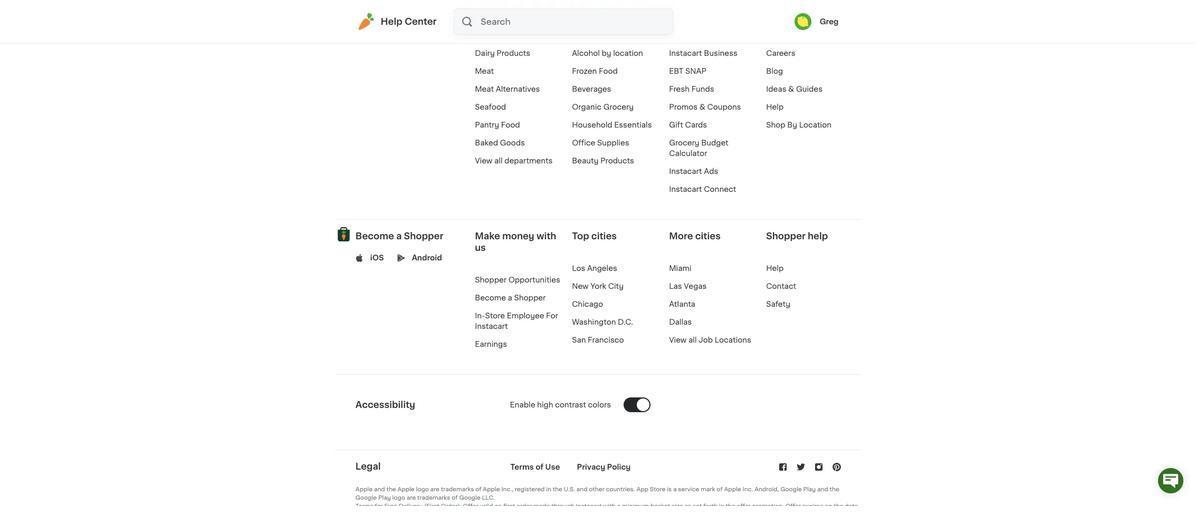Task type: vqa. For each thing, say whether or not it's contained in the screenshot.
the topmost NEAR
no



Task type: locate. For each thing, give the bounding box(es) containing it.
the down pinterest image
[[830, 487, 840, 493]]

gift cards
[[669, 122, 707, 129]]

grocery inside the grocery budget calculator
[[669, 140, 700, 147]]

4 apple from the left
[[724, 487, 741, 493]]

help up shop
[[766, 104, 784, 111]]

cities for top cities
[[591, 232, 617, 241]]

1 alcohol from the top
[[572, 32, 600, 39]]

store
[[485, 313, 505, 320], [650, 487, 666, 493]]

supplies
[[597, 140, 629, 147]]

instacart
[[356, 11, 397, 19], [669, 50, 702, 57], [669, 168, 702, 175], [669, 186, 702, 193], [475, 323, 508, 330], [576, 504, 602, 507]]

1 horizontal spatial become
[[475, 295, 506, 302]]

in up made
[[546, 487, 551, 493]]

help for help center
[[381, 17, 403, 26]]

1 vertical spatial grocery
[[669, 140, 700, 147]]

dallas link
[[669, 319, 692, 326]]

2 on from the left
[[825, 504, 832, 507]]

0 vertical spatial food
[[599, 68, 618, 75]]

fresh down ebt
[[669, 86, 690, 93]]

alcohol by location link
[[572, 50, 643, 57]]

a up 'android play store logo'
[[396, 232, 402, 241]]

opportunities
[[509, 277, 560, 284]]

logo up (first
[[416, 487, 429, 493]]

instacart down get
[[356, 11, 397, 19]]

shop by location
[[766, 122, 832, 129]]

chicago
[[572, 301, 603, 308]]

1 vertical spatial &
[[700, 104, 706, 111]]

frozen food
[[572, 68, 618, 75]]

cities right top
[[591, 232, 617, 241]]

instacart business
[[669, 50, 738, 57]]

by
[[602, 50, 611, 57]]

twitter image
[[796, 463, 807, 473]]

1 cities from the left
[[591, 232, 617, 241]]

los angeles link
[[572, 265, 617, 272]]

store down become a shopper link
[[485, 313, 505, 320]]

1 horizontal spatial store
[[650, 487, 666, 493]]

promos & coupons link
[[669, 104, 741, 111]]

contrast
[[555, 402, 586, 409]]

0 horizontal spatial offer
[[463, 504, 478, 507]]

products for beauty products
[[601, 157, 634, 165]]

2 alcohol from the top
[[572, 50, 600, 57]]

0 vertical spatial with
[[422, 0, 442, 8]]

of
[[536, 464, 544, 472], [476, 487, 482, 493], [717, 487, 723, 493], [452, 496, 458, 502]]

1 horizontal spatial with
[[537, 232, 556, 241]]

view for view all departments
[[475, 157, 493, 165]]

& for promos
[[700, 104, 706, 111]]

1 horizontal spatial on
[[825, 504, 832, 507]]

apple and the apple logo are trademarks of apple inc., registered in the u.s. and other countries. app store is a service mark of apple inc. android, google play and the google play logo are trademarks of google llc. terms for free delivery (first order): offer valid on first order made through instacart with a minimum basket size as set forth in the offer promotion. offer expires on the da
[[356, 487, 858, 507]]

google up valid
[[459, 496, 481, 502]]

0 horizontal spatial view
[[475, 157, 493, 165]]

1 vertical spatial play
[[378, 496, 391, 502]]

0 horizontal spatial are
[[407, 496, 416, 502]]

the up free
[[387, 487, 396, 493]]

greg link
[[795, 13, 839, 30]]

google down the facebook 'image'
[[781, 487, 802, 493]]

terms up registered
[[510, 464, 534, 472]]

0 horizontal spatial fresh
[[475, 32, 496, 39]]

1 horizontal spatial are
[[430, 487, 440, 493]]

1 vertical spatial logo
[[392, 496, 405, 502]]

0 vertical spatial grocery
[[604, 104, 634, 111]]

fresh up the dairy
[[475, 32, 496, 39]]

get
[[356, 0, 373, 8]]

view down 'baked'
[[475, 157, 493, 165]]

1 vertical spatial become a shopper
[[475, 295, 546, 302]]

2 and from the left
[[577, 487, 588, 493]]

grocery budget calculator
[[669, 140, 729, 157]]

on right expires
[[825, 504, 832, 507]]

with up center
[[422, 0, 442, 8]]

all down the baked goods "link" in the top left of the page
[[494, 157, 503, 165]]

alcohol for alcohol "link"
[[572, 32, 600, 39]]

0 vertical spatial products
[[497, 50, 530, 57]]

connect
[[704, 186, 736, 193]]

become up in-
[[475, 295, 506, 302]]

apple left inc.
[[724, 487, 741, 493]]

pantry
[[475, 122, 499, 129]]

ios link
[[370, 253, 384, 264]]

view all job locations
[[669, 337, 751, 344]]

help up contact
[[766, 265, 784, 272]]

0 vertical spatial view
[[475, 157, 493, 165]]

san
[[572, 337, 586, 344]]

frozen
[[572, 68, 597, 75]]

1 vertical spatial fresh
[[669, 86, 690, 93]]

d.c.
[[618, 319, 633, 326]]

miami link
[[669, 265, 692, 272]]

1 vertical spatial are
[[407, 496, 416, 502]]

& down funds
[[700, 104, 706, 111]]

and up for
[[374, 487, 385, 493]]

1 horizontal spatial cities
[[695, 232, 721, 241]]

0 horizontal spatial in
[[546, 487, 551, 493]]

produce
[[497, 32, 529, 39]]

food down alcohol by location
[[599, 68, 618, 75]]

1 vertical spatial store
[[650, 487, 666, 493]]

1 vertical spatial terms
[[356, 504, 373, 507]]

0 horizontal spatial become a shopper
[[356, 232, 443, 241]]

cities right more
[[695, 232, 721, 241]]

2 horizontal spatial and
[[817, 487, 828, 493]]

become up ios link on the left of page
[[356, 232, 394, 241]]

Search search field
[[480, 9, 673, 34]]

2 cities from the left
[[695, 232, 721, 241]]

trademarks up (first
[[417, 496, 450, 502]]

ios app store logo image left ios link on the left of page
[[356, 254, 364, 262]]

careers link
[[766, 50, 796, 57]]

shopper left the help
[[766, 232, 806, 241]]

terms left for
[[356, 504, 373, 507]]

grocery budget calculator link
[[669, 140, 729, 157]]

grocery up calculator
[[669, 140, 700, 147]]

food up goods
[[501, 122, 520, 129]]

1 vertical spatial meat
[[475, 86, 494, 93]]

0 vertical spatial help
[[381, 17, 403, 26]]

1 horizontal spatial terms
[[510, 464, 534, 472]]

are up 'delivery'
[[407, 496, 416, 502]]

ios app store logo image down instacart icon
[[356, 33, 364, 41]]

0 vertical spatial ios app store logo image
[[356, 33, 364, 41]]

all for job
[[689, 337, 697, 344]]

0 vertical spatial store
[[485, 313, 505, 320]]

offer left expires
[[786, 504, 801, 507]]

0 vertical spatial logo
[[416, 487, 429, 493]]

0 vertical spatial all
[[494, 157, 503, 165]]

apple up 'delivery'
[[398, 487, 415, 493]]

cards
[[685, 122, 707, 129]]

ebt snap
[[669, 68, 707, 75]]

0 horizontal spatial logo
[[392, 496, 405, 502]]

and right u.s. at the bottom of page
[[577, 487, 588, 493]]

meat down the dairy
[[475, 68, 494, 75]]

trademarks up the order):
[[441, 487, 474, 493]]

1 vertical spatial all
[[689, 337, 697, 344]]

instacart business link
[[669, 50, 738, 57]]

0 vertical spatial become
[[356, 232, 394, 241]]

android play store logo image
[[397, 254, 405, 262]]

help for 1st "help" link from the bottom
[[766, 265, 784, 272]]

order):
[[441, 504, 462, 507]]

angeles
[[587, 265, 617, 272]]

view all departments
[[475, 157, 553, 165]]

1 horizontal spatial in
[[719, 504, 724, 507]]

1 offer from the left
[[463, 504, 478, 507]]

0 horizontal spatial &
[[700, 104, 706, 111]]

alcohol up alcohol by location link
[[572, 32, 600, 39]]

instacart+ link
[[669, 32, 706, 39]]

meat
[[475, 68, 494, 75], [475, 86, 494, 93]]

baked goods
[[475, 140, 525, 147]]

1 horizontal spatial products
[[601, 157, 634, 165]]

of right mark
[[717, 487, 723, 493]]

help link up shop
[[766, 104, 784, 111]]

instacart down in-
[[475, 323, 508, 330]]

shop by location link
[[766, 122, 832, 129]]

help link
[[766, 104, 784, 111], [766, 265, 784, 272]]

grocery up household essentials link on the top
[[604, 104, 634, 111]]

products
[[497, 50, 530, 57], [601, 157, 634, 165]]

of left 'use'
[[536, 464, 544, 472]]

0 horizontal spatial food
[[501, 122, 520, 129]]

1 vertical spatial ios app store logo image
[[356, 254, 364, 262]]

shopper opportunities link
[[475, 277, 560, 284]]

0 vertical spatial play
[[803, 487, 816, 493]]

meat for meat alternatives
[[475, 86, 494, 93]]

1 vertical spatial help link
[[766, 265, 784, 272]]

in-store employee for instacart link
[[475, 313, 558, 330]]

0 horizontal spatial terms
[[356, 504, 373, 507]]

new york city
[[572, 283, 624, 290]]

meat down meat link
[[475, 86, 494, 93]]

promos & coupons
[[669, 104, 741, 111]]

food
[[599, 68, 618, 75], [501, 122, 520, 129]]

1 horizontal spatial logo
[[416, 487, 429, 493]]

atlanta
[[669, 301, 695, 308]]

with down countries.
[[603, 504, 616, 507]]

1 horizontal spatial all
[[689, 337, 697, 344]]

0 horizontal spatial on
[[495, 504, 502, 507]]

3 and from the left
[[817, 487, 828, 493]]

promotion.
[[752, 504, 784, 507]]

1 apple from the left
[[356, 487, 373, 493]]

dallas
[[669, 319, 692, 326]]

trademarks
[[441, 487, 474, 493], [417, 496, 450, 502]]

play up for
[[378, 496, 391, 502]]

view down 'dallas' link
[[669, 337, 687, 344]]

0 vertical spatial fresh
[[475, 32, 496, 39]]

instacart inside get deliveries with instacart
[[356, 11, 397, 19]]

are up (first
[[430, 487, 440, 493]]

employee
[[507, 313, 544, 320]]

a
[[396, 232, 402, 241], [508, 295, 512, 302], [673, 487, 677, 493], [617, 504, 621, 507]]

0 vertical spatial meat
[[475, 68, 494, 75]]

0 horizontal spatial play
[[378, 496, 391, 502]]

store left is
[[650, 487, 666, 493]]

offer left valid
[[463, 504, 478, 507]]

google up for
[[356, 496, 377, 502]]

logo
[[416, 487, 429, 493], [392, 496, 405, 502]]

1 horizontal spatial offer
[[786, 504, 801, 507]]

1 vertical spatial products
[[601, 157, 634, 165]]

calculator
[[669, 150, 707, 157]]

become a shopper
[[356, 232, 443, 241], [475, 295, 546, 302]]

a down shopper opportunities
[[508, 295, 512, 302]]

deliveries
[[375, 0, 420, 8]]

blog link
[[766, 68, 783, 75]]

instacart ads
[[669, 168, 718, 175]]

with right money
[[537, 232, 556, 241]]

0 vertical spatial terms
[[510, 464, 534, 472]]

ios app store logo image
[[356, 33, 364, 41], [356, 254, 364, 262]]

products down produce
[[497, 50, 530, 57]]

and up expires
[[817, 487, 828, 493]]

cities for more cities
[[695, 232, 721, 241]]

0 vertical spatial help link
[[766, 104, 784, 111]]

job
[[699, 337, 713, 344]]

0 horizontal spatial grocery
[[604, 104, 634, 111]]

make
[[475, 232, 500, 241]]

become a shopper down shopper opportunities
[[475, 295, 546, 302]]

1 horizontal spatial fresh
[[669, 86, 690, 93]]

other
[[589, 487, 605, 493]]

0 horizontal spatial all
[[494, 157, 503, 165]]

all left "job"
[[689, 337, 697, 344]]

alcohol down alcohol "link"
[[572, 50, 600, 57]]

offer
[[737, 504, 751, 507]]

ideas & guides
[[766, 86, 823, 93]]

1 vertical spatial alcohol
[[572, 50, 600, 57]]

atlanta link
[[669, 301, 695, 308]]

1 help link from the top
[[766, 104, 784, 111]]

in
[[546, 487, 551, 493], [719, 504, 724, 507]]

ideas
[[766, 86, 787, 93]]

shopper help
[[766, 232, 828, 241]]

dairy products
[[475, 50, 530, 57]]

products down supplies
[[601, 157, 634, 165]]

1 vertical spatial view
[[669, 337, 687, 344]]

apple down legal
[[356, 487, 373, 493]]

0 vertical spatial &
[[788, 86, 794, 93]]

with inside get deliveries with instacart
[[422, 0, 442, 8]]

1 horizontal spatial view
[[669, 337, 687, 344]]

shopper up become a shopper link
[[475, 277, 507, 284]]

delivery
[[399, 504, 423, 507]]

& right the ideas
[[788, 86, 794, 93]]

organic
[[572, 104, 602, 111]]

instacart down the other
[[576, 504, 602, 507]]

city
[[608, 283, 624, 290]]

on left first
[[495, 504, 502, 507]]

help down the deliveries on the left of page
[[381, 17, 403, 26]]

2 meat from the top
[[475, 86, 494, 93]]

terms
[[510, 464, 534, 472], [356, 504, 373, 507]]

the right expires
[[834, 504, 844, 507]]

more
[[669, 232, 693, 241]]

las vegas
[[669, 283, 707, 290]]

miami
[[669, 265, 692, 272]]

play
[[803, 487, 816, 493], [378, 496, 391, 502]]

become a shopper up 'android play store logo'
[[356, 232, 443, 241]]

0 horizontal spatial store
[[485, 313, 505, 320]]

a down countries.
[[617, 504, 621, 507]]

logo up free
[[392, 496, 405, 502]]

0 horizontal spatial with
[[422, 0, 442, 8]]

2 vertical spatial with
[[603, 504, 616, 507]]

in right forth
[[719, 504, 724, 507]]

terms of use
[[510, 464, 560, 472]]

0 vertical spatial alcohol
[[572, 32, 600, 39]]

with inside make money with us
[[537, 232, 556, 241]]

0 horizontal spatial cities
[[591, 232, 617, 241]]

1 horizontal spatial and
[[577, 487, 588, 493]]

1 meat from the top
[[475, 68, 494, 75]]

accessibility
[[356, 401, 415, 410]]

1 horizontal spatial &
[[788, 86, 794, 93]]

for
[[375, 504, 383, 507]]

0 vertical spatial are
[[430, 487, 440, 493]]

0 horizontal spatial products
[[497, 50, 530, 57]]

1 vertical spatial become
[[475, 295, 506, 302]]

1 vertical spatial help
[[766, 104, 784, 111]]

2 horizontal spatial with
[[603, 504, 616, 507]]

2 apple from the left
[[398, 487, 415, 493]]

0 horizontal spatial and
[[374, 487, 385, 493]]

1 vertical spatial with
[[537, 232, 556, 241]]

2 vertical spatial help
[[766, 265, 784, 272]]

1 ios app store logo image from the top
[[356, 33, 364, 41]]

minimum
[[622, 504, 649, 507]]

1 vertical spatial food
[[501, 122, 520, 129]]

ideas & guides link
[[766, 86, 823, 93]]

apple up llc.
[[483, 487, 500, 493]]

help link up contact
[[766, 265, 784, 272]]

2 offer from the left
[[786, 504, 801, 507]]

1 horizontal spatial food
[[599, 68, 618, 75]]

play up expires
[[803, 487, 816, 493]]

instacart down calculator
[[669, 168, 702, 175]]

alcohol for alcohol by location
[[572, 50, 600, 57]]

money
[[502, 232, 534, 241]]

1 horizontal spatial grocery
[[669, 140, 700, 147]]

los angeles
[[572, 265, 617, 272]]

a right is
[[673, 487, 677, 493]]



Task type: describe. For each thing, give the bounding box(es) containing it.
dairy
[[475, 50, 495, 57]]

vegas
[[684, 283, 707, 290]]

basket
[[651, 504, 670, 507]]

view all job locations link
[[669, 337, 751, 344]]

view all departments link
[[475, 157, 553, 165]]

1 vertical spatial in
[[719, 504, 724, 507]]

products for dairy products
[[497, 50, 530, 57]]

departments
[[505, 157, 553, 165]]

the left u.s. at the bottom of page
[[553, 487, 563, 493]]

in-store employee for instacart
[[475, 313, 558, 330]]

privacy
[[577, 464, 605, 472]]

chicago link
[[572, 301, 603, 308]]

3 apple from the left
[[483, 487, 500, 493]]

fresh for fresh funds
[[669, 86, 690, 93]]

office supplies link
[[572, 140, 629, 147]]

organic grocery link
[[572, 104, 634, 111]]

valid
[[480, 504, 493, 507]]

instacart shopper app logo image
[[335, 226, 352, 243]]

food for pantry food
[[501, 122, 520, 129]]

coupons
[[707, 104, 741, 111]]

instacart image
[[358, 13, 374, 30]]

office
[[572, 140, 595, 147]]

facebook image
[[778, 463, 789, 473]]

0 horizontal spatial become
[[356, 232, 394, 241]]

set
[[693, 504, 702, 507]]

household essentials link
[[572, 122, 652, 129]]

alcohol by location
[[572, 50, 643, 57]]

0 vertical spatial trademarks
[[441, 487, 474, 493]]

safety link
[[766, 301, 791, 308]]

baked goods link
[[475, 140, 525, 147]]

beauty products link
[[572, 157, 634, 165]]

shopper up android
[[404, 232, 443, 241]]

instacart down instacart ads link
[[669, 186, 702, 193]]

instagram image
[[814, 463, 824, 473]]

2 help link from the top
[[766, 265, 784, 272]]

pinterest image
[[832, 463, 842, 473]]

all for departments
[[494, 157, 503, 165]]

with for make money with us
[[537, 232, 556, 241]]

enable
[[510, 402, 535, 409]]

gift
[[669, 122, 683, 129]]

(first
[[424, 504, 439, 507]]

0 vertical spatial in
[[546, 487, 551, 493]]

careers
[[766, 50, 796, 57]]

new
[[572, 283, 589, 290]]

meat link
[[475, 68, 494, 75]]

make money with us
[[475, 232, 556, 252]]

get deliveries with instacart
[[356, 0, 442, 19]]

help for 1st "help" link
[[766, 104, 784, 111]]

instacart down instacart+
[[669, 50, 702, 57]]

store inside in-store employee for instacart
[[485, 313, 505, 320]]

1 horizontal spatial play
[[803, 487, 816, 493]]

1 horizontal spatial become a shopper
[[475, 295, 546, 302]]

san francisco link
[[572, 337, 624, 344]]

app
[[637, 487, 649, 493]]

instacart inside the apple and the apple logo are trademarks of apple inc., registered in the u.s. and other countries. app store is a service mark of apple inc. android, google play and the google play logo are trademarks of google llc. terms for free delivery (first order): offer valid on first order made through instacart with a minimum basket size as set forth in the offer promotion. offer expires on the da
[[576, 504, 602, 507]]

business
[[704, 50, 738, 57]]

household
[[572, 122, 613, 129]]

meat alternatives
[[475, 86, 540, 93]]

inc.,
[[502, 487, 514, 493]]

of up valid
[[476, 487, 482, 493]]

organic grocery
[[572, 104, 634, 111]]

store inside the apple and the apple logo are trademarks of apple inc., registered in the u.s. and other countries. app store is a service mark of apple inc. android, google play and the google play logo are trademarks of google llc. terms for free delivery (first order): offer valid on first order made through instacart with a minimum basket size as set forth in the offer promotion. offer expires on the da
[[650, 487, 666, 493]]

& for ideas
[[788, 86, 794, 93]]

guides
[[796, 86, 823, 93]]

free
[[384, 504, 397, 507]]

seafood
[[475, 104, 506, 111]]

android,
[[755, 487, 779, 493]]

1 vertical spatial trademarks
[[417, 496, 450, 502]]

ebt snap link
[[669, 68, 707, 75]]

2 ios app store logo image from the top
[[356, 254, 364, 262]]

goods
[[500, 140, 525, 147]]

with for get deliveries with instacart
[[422, 0, 442, 8]]

funds
[[692, 86, 714, 93]]

meat for meat link
[[475, 68, 494, 75]]

use
[[545, 464, 560, 472]]

order
[[517, 504, 532, 507]]

washington d.c. link
[[572, 319, 633, 326]]

0 vertical spatial become a shopper
[[356, 232, 443, 241]]

privacy policy
[[577, 464, 631, 472]]

size
[[672, 504, 683, 507]]

enable high contrast colors
[[510, 402, 611, 409]]

dairy products link
[[475, 50, 530, 57]]

terms of use link
[[510, 464, 560, 472]]

fresh funds link
[[669, 86, 714, 93]]

with inside the apple and the apple logo are trademarks of apple inc., registered in the u.s. and other countries. app store is a service mark of apple inc. android, google play and the google play logo are trademarks of google llc. terms for free delivery (first order): offer valid on first order made through instacart with a minimum basket size as set forth in the offer promotion. offer expires on the da
[[603, 504, 616, 507]]

ads
[[704, 168, 718, 175]]

new york city link
[[572, 283, 624, 290]]

view for view all job locations
[[669, 337, 687, 344]]

terms inside the apple and the apple logo are trademarks of apple inc., registered in the u.s. and other countries. app store is a service mark of apple inc. android, google play and the google play logo are trademarks of google llc. terms for free delivery (first order): offer valid on first order made through instacart with a minimum basket size as set forth in the offer promotion. offer expires on the da
[[356, 504, 373, 507]]

san francisco
[[572, 337, 624, 344]]

inc.
[[743, 487, 753, 493]]

colors
[[588, 402, 611, 409]]

become a shopper link
[[475, 295, 546, 302]]

fresh for fresh produce
[[475, 32, 496, 39]]

1 and from the left
[[374, 487, 385, 493]]

promos
[[669, 104, 698, 111]]

user avatar image
[[795, 13, 811, 30]]

u.s.
[[564, 487, 575, 493]]

contact link
[[766, 283, 796, 290]]

snap
[[686, 68, 707, 75]]

earnings link
[[475, 341, 507, 348]]

food for frozen food
[[599, 68, 618, 75]]

shopper up employee
[[514, 295, 546, 302]]

1 horizontal spatial google
[[459, 496, 481, 502]]

privacy policy link
[[577, 464, 631, 472]]

the left "offer"
[[726, 504, 735, 507]]

meat alternatives link
[[475, 86, 540, 93]]

2 horizontal spatial google
[[781, 487, 802, 493]]

of up the order):
[[452, 496, 458, 502]]

1 on from the left
[[495, 504, 502, 507]]

contact
[[766, 283, 796, 290]]

instacart inside in-store employee for instacart
[[475, 323, 508, 330]]

legal
[[356, 463, 381, 472]]

service
[[678, 487, 699, 493]]

0 horizontal spatial google
[[356, 496, 377, 502]]

top cities
[[572, 232, 617, 241]]

pantry food
[[475, 122, 520, 129]]

alcohol link
[[572, 32, 600, 39]]

alternatives
[[496, 86, 540, 93]]

office supplies
[[572, 140, 629, 147]]

shop
[[766, 122, 786, 129]]

washington
[[572, 319, 616, 326]]



